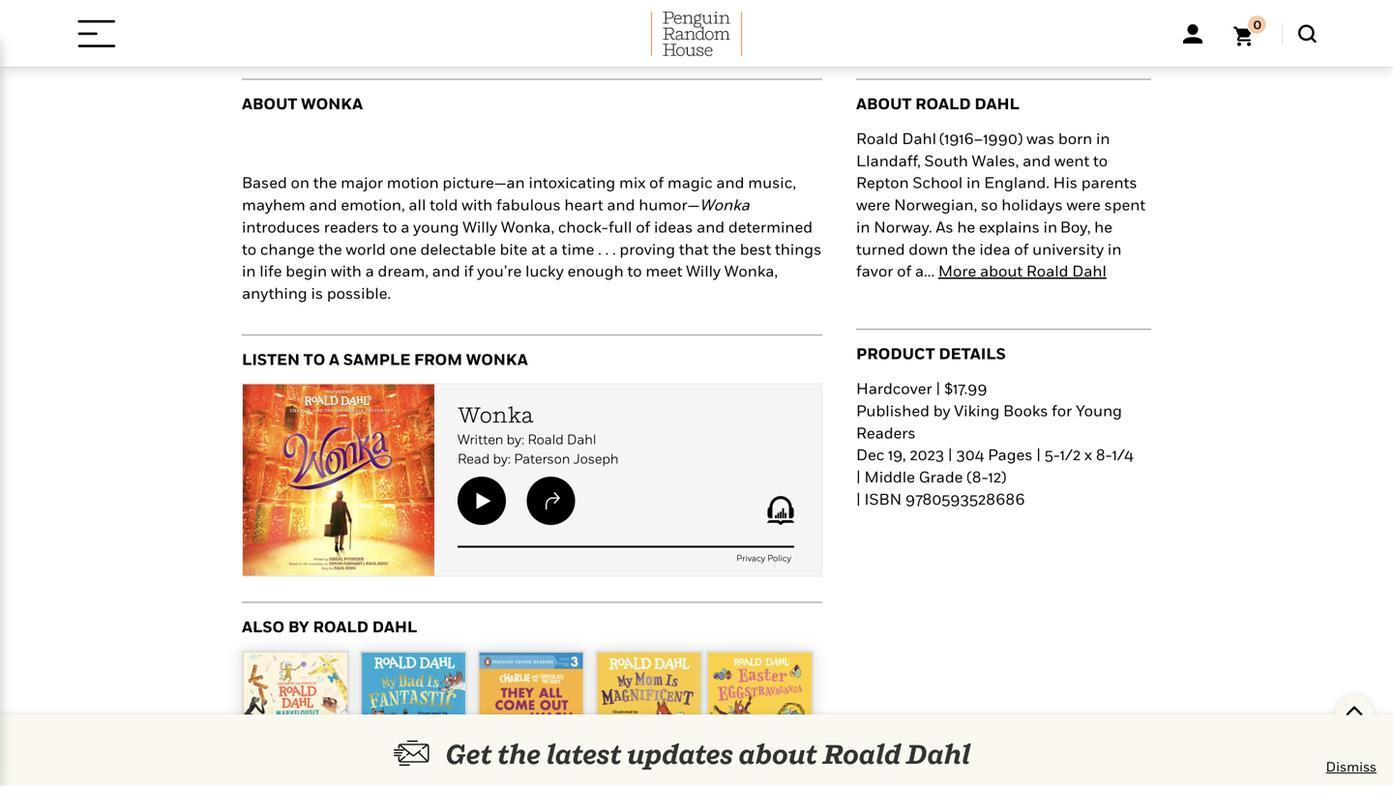 Task type: describe. For each thing, give the bounding box(es) containing it.
| left 5-
[[1036, 446, 1041, 464]]

product details
[[856, 344, 1006, 363]]

university
[[1032, 240, 1104, 258]]

young
[[1076, 401, 1122, 420]]

dismiss link
[[1326, 758, 1377, 777]]

and up the full
[[607, 196, 635, 214]]

2 he from the left
[[1094, 218, 1113, 236]]

bite
[[500, 240, 528, 258]]

published
[[856, 401, 930, 420]]

(8-
[[967, 468, 989, 486]]

readers
[[324, 218, 379, 236]]

you're
[[477, 262, 522, 280]]

change
[[260, 240, 315, 258]]

in right born
[[1096, 129, 1110, 148]]

norwegian,
[[894, 196, 977, 214]]

latest
[[546, 738, 622, 771]]

full
[[609, 218, 632, 236]]

sign in image
[[1183, 24, 1203, 44]]

audio link
[[611, 5, 1150, 26]]

about for about roald dahl
[[856, 94, 912, 113]]

8-
[[1096, 446, 1113, 464]]

get
[[446, 738, 492, 771]]

listen
[[242, 350, 300, 368]]

begin
[[286, 262, 327, 280]]

more about roald dahl
[[938, 262, 1107, 280]]

middle
[[865, 468, 915, 486]]

repton
[[856, 173, 909, 192]]

time
[[562, 240, 594, 258]]

determined
[[728, 218, 813, 236]]

explains
[[979, 218, 1040, 236]]

to up one
[[383, 218, 397, 236]]

on
[[291, 173, 310, 192]]

wonka inside wonka introduces readers to a young willy wonka, chock-full of ideas and determined to change the world one delectable bite at a time . . . proving that the best things in life begin with a dream, and if you're lucky enough to meet willy wonka, anything is possible.
[[700, 196, 750, 214]]

5-
[[1045, 446, 1060, 464]]

and up the that at top
[[697, 218, 725, 236]]

to right listen
[[304, 350, 325, 368]]

anything
[[242, 284, 307, 302]]

of inside wonka introduces readers to a young willy wonka, chock-full of ideas and determined to change the world one delectable bite at a time . . . proving that the best things in life begin with a dream, and if you're lucky enough to meet willy wonka, anything is possible.
[[636, 218, 650, 236]]

favor
[[856, 262, 893, 280]]

9780593528686
[[905, 490, 1025, 508]]

dream,
[[378, 262, 429, 280]]

about wonka
[[242, 94, 363, 113]]

parents
[[1081, 173, 1137, 192]]

was
[[1027, 129, 1055, 148]]

at
[[531, 240, 546, 258]]

hardcover
[[856, 379, 932, 398]]

the inside based on the major motion picture—an intoxicating mix of magic and music, mayhem and emotion, all told with fabulous heart and humor—
[[313, 173, 337, 192]]

penguin random house image
[[651, 12, 742, 56]]

his
[[1053, 173, 1078, 192]]

humor—
[[639, 196, 700, 214]]

heart
[[564, 196, 603, 214]]

in down wales,
[[967, 173, 981, 192]]

picture—an
[[443, 173, 525, 192]]

and right magic
[[716, 173, 744, 192]]

12)
[[989, 468, 1007, 486]]

| left 304
[[948, 446, 953, 464]]

of inside based on the major motion picture—an intoxicating mix of magic and music, mayhem and emotion, all told with fabulous heart and humor—
[[649, 173, 664, 192]]

2 vertical spatial wonka
[[466, 350, 528, 368]]

2 were from the left
[[1067, 196, 1101, 214]]

1 were from the left
[[856, 196, 890, 214]]

to left the change
[[242, 240, 257, 258]]

mayhem
[[242, 196, 306, 214]]

major
[[341, 173, 383, 192]]

world
[[346, 240, 386, 258]]

listen to a sample from wonka
[[242, 350, 528, 368]]

with inside wonka introduces readers to a young willy wonka, chock-full of ideas and determined to change the world one delectable bite at a time . . . proving that the best things in life begin with a dream, and if you're lucky enough to meet willy wonka, anything is possible.
[[331, 262, 362, 280]]

by inside hardcover        | $17.99 published by viking books for young readers dec 19, 2023 | 304 pages | 5-1/2 x 8-1/4 | middle grade (8-12) | isbn 9780593528686
[[933, 401, 951, 420]]

roald dahl link
[[313, 618, 417, 636]]

lucky
[[525, 262, 564, 280]]

england.
[[984, 173, 1050, 192]]

dec
[[856, 446, 885, 464]]

of left a…
[[897, 262, 912, 280]]

my dad is fantastic image
[[362, 653, 465, 756]]

things
[[775, 240, 822, 258]]

fabulous
[[496, 196, 561, 214]]

and left 'if'
[[432, 262, 460, 280]]

1/4
[[1113, 446, 1134, 464]]

19,
[[888, 446, 906, 464]]

details
[[939, 344, 1006, 363]]

3 . from the left
[[612, 240, 616, 258]]

1 he from the left
[[957, 218, 975, 236]]

grade
[[919, 468, 963, 486]]

intoxicating
[[529, 173, 616, 192]]

in boy,
[[1044, 218, 1091, 236]]

in down spent
[[1108, 240, 1122, 258]]

based
[[242, 173, 287, 192]]

spent
[[1104, 196, 1146, 214]]

audio
[[611, 6, 651, 24]]

in inside wonka introduces readers to a young willy wonka, chock-full of ideas and determined to change the world one delectable bite at a time . . . proving that the best things in life begin with a dream, and if you're lucky enough to meet willy wonka, anything is possible.
[[242, 262, 256, 280]]

search image
[[1298, 25, 1317, 43]]

and inside the roald dahl (1916–1990) was born in llandaff, south wales, and went to repton school in england. his parents were norwegian, so holidays were spent in norway. as he explains in boy, he turned down the idea of university in favor of a…
[[1023, 151, 1051, 170]]

roald dahl (1916–1990) was born in llandaff, south wales, and went to repton school in england. his parents were norwegian, so holidays were spent in norway. as he explains in boy, he turned down the idea of university in favor of a…
[[856, 129, 1146, 280]]

went
[[1055, 151, 1090, 170]]

a down world
[[365, 262, 374, 280]]

1 horizontal spatial about
[[980, 262, 1023, 280]]

product
[[856, 344, 935, 363]]

viking
[[954, 401, 1000, 420]]

one
[[390, 240, 417, 258]]

books
[[1003, 401, 1048, 420]]

also by roald dahl
[[242, 618, 417, 636]]

is
[[311, 284, 323, 302]]

sample
[[343, 350, 411, 368]]

a right at
[[549, 240, 558, 258]]

the right the that at top
[[712, 240, 736, 258]]

to down proving
[[627, 262, 642, 280]]

1/2
[[1060, 446, 1081, 464]]

marvelously revolting recipes image
[[244, 653, 347, 782]]

school
[[913, 173, 963, 192]]

from
[[414, 350, 462, 368]]

a up one
[[401, 218, 410, 236]]

born
[[1058, 129, 1093, 148]]

a…
[[915, 262, 935, 280]]



Task type: locate. For each thing, give the bounding box(es) containing it.
the up more
[[952, 240, 976, 258]]

wonka,
[[501, 218, 555, 236], [725, 262, 778, 280]]

wonka up major
[[301, 94, 363, 113]]

1 horizontal spatial wonka
[[466, 350, 528, 368]]

1 vertical spatial with
[[331, 262, 362, 280]]

life
[[260, 262, 282, 280]]

to up parents
[[1093, 151, 1108, 170]]

x
[[1085, 446, 1092, 464]]

wales,
[[972, 151, 1019, 170]]

0 horizontal spatial by
[[288, 618, 309, 636]]

2023
[[910, 446, 944, 464]]

for
[[1052, 401, 1072, 420]]

he right as
[[957, 218, 975, 236]]

music,
[[748, 173, 796, 192]]

1 horizontal spatial willy
[[686, 262, 721, 280]]

304
[[956, 446, 984, 464]]

of
[[649, 173, 664, 192], [636, 218, 650, 236], [1014, 240, 1029, 258], [897, 262, 912, 280]]

dahl (1916–1990)
[[902, 129, 1023, 148]]

down
[[909, 240, 948, 258]]

idea
[[980, 240, 1011, 258]]

1 vertical spatial wonka,
[[725, 262, 778, 280]]

of up more about roald dahl 'link'
[[1014, 240, 1029, 258]]

1 horizontal spatial with
[[462, 196, 493, 214]]

by right also
[[288, 618, 309, 636]]

$17.99
[[944, 379, 988, 398]]

| down the dec
[[856, 468, 861, 486]]

0 horizontal spatial with
[[331, 262, 362, 280]]

by down "$17.99"
[[933, 401, 951, 420]]

2 horizontal spatial wonka
[[700, 196, 750, 214]]

2 . from the left
[[605, 240, 609, 258]]

updates
[[627, 738, 733, 771]]

were down the repton
[[856, 196, 890, 214]]

. down the full
[[612, 240, 616, 258]]

| left isbn
[[856, 490, 861, 508]]

of up proving
[[636, 218, 650, 236]]

he down spent
[[1094, 218, 1113, 236]]

0 vertical spatial by
[[933, 401, 951, 420]]

more about roald dahl link
[[938, 262, 1107, 280]]

wonka, down best
[[725, 262, 778, 280]]

|
[[936, 379, 941, 398], [948, 446, 953, 464], [1036, 446, 1041, 464], [856, 468, 861, 486], [856, 490, 861, 508]]

wonka
[[301, 94, 363, 113], [700, 196, 750, 214], [466, 350, 528, 368]]

to inside the roald dahl (1916–1990) was born in llandaff, south wales, and went to repton school in england. his parents were norwegian, so holidays were spent in norway. as he explains in boy, he turned down the idea of university in favor of a…
[[1093, 151, 1108, 170]]

about
[[242, 94, 297, 113], [856, 94, 912, 113]]

readers
[[856, 424, 916, 442]]

were up the in boy,
[[1067, 196, 1101, 214]]

possible.
[[327, 284, 391, 302]]

all
[[409, 196, 426, 214]]

1 horizontal spatial about
[[856, 94, 912, 113]]

about up llandaff,
[[856, 94, 912, 113]]

0 horizontal spatial about
[[242, 94, 297, 113]]

the inside the roald dahl (1916–1990) was born in llandaff, south wales, and went to repton school in england. his parents were norwegian, so holidays were spent in norway. as he explains in boy, he turned down the idea of university in favor of a…
[[952, 240, 976, 258]]

0 vertical spatial wonka
[[301, 94, 363, 113]]

0 horizontal spatial he
[[957, 218, 975, 236]]

holidays
[[1002, 196, 1063, 214]]

1 horizontal spatial .
[[605, 240, 609, 258]]

easter eggstravaganza image
[[708, 653, 812, 757]]

chock-
[[558, 218, 609, 236]]

. up the enough
[[605, 240, 609, 258]]

and down on
[[309, 196, 337, 214]]

of right mix
[[649, 173, 664, 192]]

in up turned
[[856, 218, 870, 236]]

roald inside the roald dahl (1916–1990) was born in llandaff, south wales, and went to repton school in england. his parents were norwegian, so holidays were spent in norway. as he explains in boy, he turned down the idea of university in favor of a…
[[856, 129, 898, 148]]

expand/collapse sign up banner image
[[1345, 696, 1364, 725]]

a
[[401, 218, 410, 236], [549, 240, 558, 258], [365, 262, 374, 280], [329, 350, 340, 368]]

0 horizontal spatial about
[[739, 738, 818, 771]]

with up possible.
[[331, 262, 362, 280]]

the down 'readers'
[[318, 240, 342, 258]]

wonka introduces readers to a young willy wonka, chock-full of ideas and determined to change the world one delectable bite at a time . . . proving that the best things in life begin with a dream, and if you're lucky enough to meet willy wonka, anything is possible.
[[242, 196, 822, 302]]

1 vertical spatial willy
[[686, 262, 721, 280]]

1 horizontal spatial wonka,
[[725, 262, 778, 280]]

based on the major motion picture—an intoxicating mix of magic and music, mayhem and emotion, all told with fabulous heart and humor—
[[242, 173, 796, 214]]

that
[[679, 240, 709, 258]]

my mom is magnificent image
[[597, 653, 701, 756]]

wonka, down fabulous
[[501, 218, 555, 236]]

about up the based
[[242, 94, 297, 113]]

were
[[856, 196, 890, 214], [1067, 196, 1101, 214]]

| left "$17.99"
[[936, 379, 941, 398]]

dahl
[[975, 94, 1020, 113], [1072, 262, 1107, 280], [372, 618, 417, 636], [906, 738, 971, 771]]

also
[[242, 618, 285, 636]]

motion
[[387, 173, 439, 192]]

about for about wonka
[[242, 94, 297, 113]]

the right get in the left bottom of the page
[[498, 738, 541, 771]]

with down the picture—an
[[462, 196, 493, 214]]

turned
[[856, 240, 905, 258]]

with inside based on the major motion picture—an intoxicating mix of magic and music, mayhem and emotion, all told with fabulous heart and humor—
[[462, 196, 493, 214]]

0 horizontal spatial wonka,
[[501, 218, 555, 236]]

1 vertical spatial wonka
[[700, 196, 750, 214]]

about roald dahl
[[856, 94, 1020, 113]]

0 vertical spatial wonka,
[[501, 218, 555, 236]]

best
[[740, 240, 771, 258]]

0 horizontal spatial .
[[598, 240, 602, 258]]

1 horizontal spatial were
[[1067, 196, 1101, 214]]

willy down the that at top
[[686, 262, 721, 280]]

1 about from the left
[[242, 94, 297, 113]]

the right on
[[313, 173, 337, 192]]

mix
[[619, 173, 646, 192]]

0 horizontal spatial wonka
[[301, 94, 363, 113]]

norway.
[[874, 218, 932, 236]]

told
[[430, 196, 458, 214]]

llandaff,
[[856, 151, 921, 170]]

isbn
[[865, 490, 902, 508]]

wonka down magic
[[700, 196, 750, 214]]

shopping cart image
[[1234, 16, 1267, 47]]

roald
[[915, 94, 971, 113], [856, 129, 898, 148], [1026, 262, 1069, 280], [313, 618, 369, 636], [823, 738, 901, 771]]

1 vertical spatial by
[[288, 618, 309, 636]]

so
[[981, 196, 998, 214]]

2 about from the left
[[856, 94, 912, 113]]

willy
[[463, 218, 497, 236], [686, 262, 721, 280]]

proving
[[620, 240, 675, 258]]

.
[[598, 240, 602, 258], [605, 240, 609, 258], [612, 240, 616, 258]]

south
[[925, 151, 968, 170]]

young
[[413, 218, 459, 236]]

1 horizontal spatial he
[[1094, 218, 1113, 236]]

meet
[[646, 262, 683, 280]]

as
[[936, 218, 954, 236]]

0 horizontal spatial were
[[856, 196, 890, 214]]

1 . from the left
[[598, 240, 602, 258]]

magic
[[668, 173, 713, 192]]

to
[[1093, 151, 1108, 170], [383, 218, 397, 236], [242, 240, 257, 258], [627, 262, 642, 280], [304, 350, 325, 368]]

1 horizontal spatial by
[[933, 401, 951, 420]]

get the latest updates about roald dahl
[[446, 738, 971, 771]]

0 vertical spatial with
[[462, 196, 493, 214]]

willy up "delectable" on the left of page
[[463, 218, 497, 236]]

ideas
[[654, 218, 693, 236]]

enough
[[568, 262, 624, 280]]

in left life
[[242, 262, 256, 280]]

delectable
[[420, 240, 496, 258]]

hardcover        | $17.99 published by viking books for young readers dec 19, 2023 | 304 pages | 5-1/2 x 8-1/4 | middle grade (8-12) | isbn 9780593528686
[[856, 379, 1134, 508]]

a left sample
[[329, 350, 340, 368]]

2 horizontal spatial .
[[612, 240, 616, 258]]

wonka right from on the top of the page
[[466, 350, 528, 368]]

if
[[464, 262, 474, 280]]

1 vertical spatial about
[[739, 738, 818, 771]]

the
[[313, 173, 337, 192], [318, 240, 342, 258], [712, 240, 736, 258], [952, 240, 976, 258], [498, 738, 541, 771]]

pages
[[988, 446, 1033, 464]]

0 vertical spatial willy
[[463, 218, 497, 236]]

0 horizontal spatial willy
[[463, 218, 497, 236]]

. right time at the top left
[[598, 240, 602, 258]]

charlie and the chocolate factory: they all come out in the wash image
[[479, 653, 583, 787]]

dismiss
[[1326, 759, 1377, 775]]

and down 'was'
[[1023, 151, 1051, 170]]

he
[[957, 218, 975, 236], [1094, 218, 1113, 236]]

0 vertical spatial about
[[980, 262, 1023, 280]]



Task type: vqa. For each thing, say whether or not it's contained in the screenshot.
it in the I stifle a yelp, my fingernails sinking into the armrests. I'm not a nervous flier, per se. But every time I come to this particular airport, I do so on a tiny plane that looks like it was made out of scrap metal and duct tape.
no



